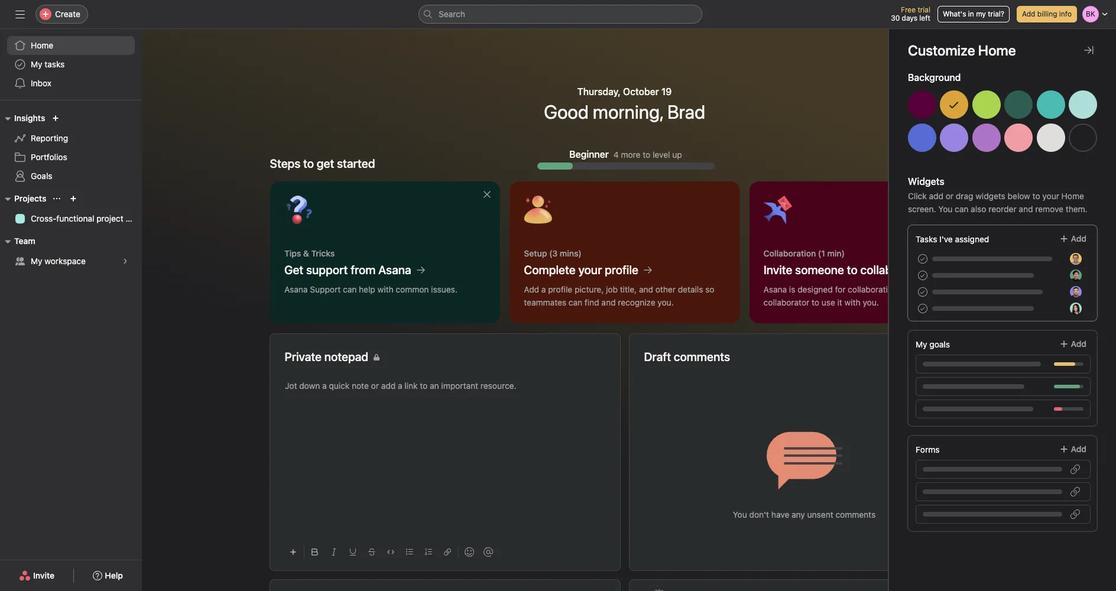 Task type: vqa. For each thing, say whether or not it's contained in the screenshot.
list box
no



Task type: describe. For each thing, give the bounding box(es) containing it.
asana support can help with common issues.
[[284, 285, 457, 295]]

tasks
[[916, 234, 938, 244]]

19
[[662, 86, 672, 97]]

job
[[606, 285, 618, 295]]

brad
[[668, 101, 706, 123]]

code image
[[387, 549, 394, 556]]

unsent
[[808, 510, 834, 520]]

workspace
[[45, 256, 86, 266]]

find
[[585, 298, 599, 308]]

new project or portfolio image
[[70, 195, 77, 202]]

a inside asana is designed for collaboration. invite a trusted collaborator to use it with you.
[[925, 285, 930, 295]]

add button for goals
[[1052, 334, 1095, 355]]

what's in my trial? button
[[938, 6, 1010, 22]]

to inside collaboration (1 min) invite someone to collaborate
[[847, 263, 858, 277]]

add for my goals
[[1072, 339, 1087, 349]]

october
[[623, 86, 659, 97]]

someone
[[795, 263, 844, 277]]

project
[[97, 214, 123, 224]]

so
[[706, 285, 715, 295]]

collaboration.
[[848, 285, 900, 295]]

billing
[[1038, 9, 1058, 18]]

new image
[[52, 115, 59, 122]]

your inside 'click add or drag widgets below to your home screen. you can also reorder and remove them.'
[[1043, 191, 1060, 201]]

insert an object image
[[290, 549, 297, 556]]

asana is designed for collaboration. invite a trusted collaborator to use it with you.
[[764, 285, 959, 308]]

days
[[902, 14, 918, 22]]

get support from asana
[[284, 263, 411, 277]]

to inside asana is designed for collaboration. invite a trusted collaborator to use it with you.
[[812, 298, 820, 308]]

or
[[946, 191, 954, 201]]

support
[[310, 285, 341, 295]]

setup
[[524, 248, 547, 259]]

strikethrough image
[[368, 549, 375, 556]]

use
[[822, 298, 835, 308]]

background option group
[[909, 91, 1098, 157]]

private
[[285, 350, 322, 364]]

can for teammates
[[569, 298, 582, 308]]

beginner
[[570, 149, 609, 160]]

complete
[[524, 263, 576, 277]]

team
[[14, 236, 35, 246]]

goals
[[930, 340, 951, 350]]

my workspace
[[31, 256, 86, 266]]

a inside add a profile picture, job title, and other details so teammates can find and recognize you.
[[541, 285, 546, 295]]

emoji image
[[465, 548, 474, 557]]

remove
[[1036, 204, 1064, 214]]

drag
[[956, 191, 974, 201]]

private notepad
[[285, 350, 369, 364]]

at mention image
[[484, 548, 493, 557]]

portfolios
[[31, 152, 67, 162]]

support
[[306, 263, 348, 277]]

you. inside add a profile picture, job title, and other details so teammates can find and recognize you.
[[658, 298, 674, 308]]

for
[[835, 285, 846, 295]]

info
[[1060, 9, 1072, 18]]

invite button
[[11, 566, 62, 587]]

my goals
[[916, 340, 951, 350]]

dismiss image
[[483, 190, 492, 199]]

collaborator
[[764, 298, 810, 308]]

see details, my workspace image
[[122, 258, 129, 265]]

close customization pane image
[[1085, 46, 1094, 55]]

my for my goals
[[916, 340, 928, 350]]

underline image
[[349, 549, 356, 556]]

to inside 'click add or drag widgets below to your home screen. you can also reorder and remove them.'
[[1033, 191, 1041, 201]]

goals link
[[7, 167, 135, 186]]

what's in my trial?
[[943, 9, 1005, 18]]

tasks
[[45, 59, 65, 69]]

widgets
[[976, 191, 1006, 201]]

tasks i've assigned
[[916, 234, 990, 244]]

collaboration
[[764, 248, 816, 259]]

picture,
[[575, 285, 604, 295]]

left
[[920, 14, 931, 22]]

is
[[789, 285, 796, 295]]

to inside beginner 4 more to level up
[[643, 149, 651, 159]]

common
[[396, 285, 429, 295]]

free trial 30 days left
[[892, 5, 931, 22]]

add
[[930, 191, 944, 201]]

projects element
[[0, 188, 142, 231]]

don't
[[750, 510, 770, 520]]

have
[[772, 510, 790, 520]]

widgets
[[909, 176, 945, 187]]

global element
[[0, 29, 142, 100]]

(1 min)
[[818, 248, 845, 259]]

link image
[[444, 549, 451, 556]]

help
[[359, 285, 375, 295]]

& tricks
[[303, 248, 335, 259]]

more
[[621, 149, 641, 159]]

details
[[678, 285, 703, 295]]

recognize
[[618, 298, 656, 308]]

comments
[[836, 510, 876, 520]]

insights element
[[0, 108, 142, 188]]

background
[[909, 72, 962, 83]]

cross-functional project plan link
[[7, 209, 142, 228]]

invite inside button
[[33, 571, 55, 581]]

customize
[[932, 77, 972, 87]]

complete your profile
[[524, 263, 639, 277]]

team button
[[0, 234, 35, 248]]

portfolios link
[[7, 148, 135, 167]]

click
[[909, 191, 927, 201]]

add a profile picture, job title, and other details so teammates can find and recognize you.
[[524, 285, 715, 308]]

setup (3 mins)
[[524, 248, 582, 259]]

teammates
[[524, 298, 566, 308]]

bold image
[[311, 549, 319, 556]]

tips & tricks
[[284, 248, 335, 259]]

1 horizontal spatial and
[[639, 285, 653, 295]]

cross-
[[31, 214, 56, 224]]

add inside button
[[1023, 9, 1036, 18]]



Task type: locate. For each thing, give the bounding box(es) containing it.
1 a from the left
[[541, 285, 546, 295]]

below
[[1008, 191, 1031, 201]]

0 vertical spatial add button
[[1052, 228, 1095, 250]]

add button for i've
[[1052, 228, 1095, 250]]

add for forms
[[1072, 444, 1087, 454]]

with inside asana is designed for collaboration. invite a trusted collaborator to use it with you.
[[845, 298, 861, 308]]

to right 'below'
[[1033, 191, 1041, 201]]

0 horizontal spatial and
[[602, 298, 616, 308]]

insights
[[14, 113, 45, 123]]

it
[[838, 298, 843, 308]]

home up my tasks
[[31, 40, 53, 50]]

morning,
[[593, 101, 664, 123]]

bulleted list image
[[406, 549, 413, 556]]

you left don't
[[733, 510, 748, 520]]

2 add button from the top
[[1052, 334, 1095, 355]]

1 vertical spatial profile
[[548, 285, 572, 295]]

my for my workspace
[[31, 256, 42, 266]]

you down or
[[939, 204, 953, 214]]

to up asana is designed for collaboration. invite a trusted collaborator to use it with you.
[[847, 263, 858, 277]]

screen.
[[909, 204, 937, 214]]

(3 mins)
[[549, 248, 582, 259]]

and down job
[[602, 298, 616, 308]]

3 add button from the top
[[1052, 439, 1095, 460]]

designed
[[798, 285, 833, 295]]

help button
[[85, 566, 131, 587]]

1 vertical spatial add button
[[1052, 334, 1095, 355]]

2 vertical spatial and
[[602, 298, 616, 308]]

asana inside asana is designed for collaboration. invite a trusted collaborator to use it with you.
[[764, 285, 787, 295]]

you. down other
[[658, 298, 674, 308]]

0 vertical spatial and
[[1019, 204, 1034, 214]]

customize button
[[912, 72, 980, 93]]

goals
[[31, 171, 52, 181]]

functional
[[56, 214, 94, 224]]

create
[[55, 9, 80, 19]]

reorder
[[989, 204, 1017, 214]]

search
[[439, 9, 466, 19]]

and down 'below'
[[1019, 204, 1034, 214]]

1 vertical spatial with
[[845, 298, 861, 308]]

and inside 'click add or drag widgets below to your home screen. you can also reorder and remove them.'
[[1019, 204, 1034, 214]]

profile up the teammates
[[548, 285, 572, 295]]

and
[[1019, 204, 1034, 214], [639, 285, 653, 295], [602, 298, 616, 308]]

my tasks
[[31, 59, 65, 69]]

trial?
[[989, 9, 1005, 18]]

1 horizontal spatial your
[[1043, 191, 1060, 201]]

add for tasks i've assigned
[[1072, 234, 1087, 244]]

click add or drag widgets below to your home screen. you can also reorder and remove them.
[[909, 191, 1088, 214]]

notepad
[[325, 350, 369, 364]]

you. down 'collaboration.'
[[863, 298, 879, 308]]

a up the teammates
[[541, 285, 546, 295]]

asana for invite someone to collaborate
[[764, 285, 787, 295]]

scroll card carousel right image
[[975, 249, 985, 259]]

tips
[[284, 248, 301, 259]]

1 horizontal spatial you
[[939, 204, 953, 214]]

my workspace link
[[7, 252, 135, 271]]

profile up "title,"
[[605, 263, 639, 277]]

2 a from the left
[[925, 285, 930, 295]]

0 vertical spatial home
[[31, 40, 53, 50]]

you
[[939, 204, 953, 214], [733, 510, 748, 520]]

reporting
[[31, 133, 68, 143]]

inbox
[[31, 78, 51, 88]]

my for my tasks
[[31, 59, 42, 69]]

you. inside asana is designed for collaboration. invite a trusted collaborator to use it with you.
[[863, 298, 879, 308]]

projects button
[[0, 192, 46, 206]]

1 vertical spatial home
[[1062, 191, 1085, 201]]

insights button
[[0, 111, 45, 125]]

and up recognize
[[639, 285, 653, 295]]

profile inside add a profile picture, job title, and other details so teammates can find and recognize you.
[[548, 285, 572, 295]]

you.
[[658, 298, 674, 308], [863, 298, 879, 308]]

1 vertical spatial my
[[31, 256, 42, 266]]

1 horizontal spatial a
[[925, 285, 930, 295]]

with right 'help' at left top
[[377, 285, 393, 295]]

other
[[656, 285, 676, 295]]

1 vertical spatial and
[[639, 285, 653, 295]]

1 horizontal spatial with
[[845, 298, 861, 308]]

home up them.
[[1062, 191, 1085, 201]]

0 vertical spatial my
[[31, 59, 42, 69]]

asana
[[378, 263, 411, 277], [284, 285, 308, 295], [764, 285, 787, 295]]

issues.
[[431, 285, 457, 295]]

add billing info
[[1023, 9, 1072, 18]]

show options, current sort, top image
[[53, 195, 61, 202]]

1 horizontal spatial asana
[[378, 263, 411, 277]]

italics image
[[330, 549, 337, 556]]

0 vertical spatial you
[[939, 204, 953, 214]]

get
[[284, 263, 303, 277]]

0 horizontal spatial your
[[578, 263, 602, 277]]

from
[[351, 263, 376, 277]]

draft comments
[[644, 350, 731, 364]]

1 horizontal spatial you.
[[863, 298, 879, 308]]

add inside add a profile picture, job title, and other details so teammates can find and recognize you.
[[524, 285, 539, 295]]

invite inside collaboration (1 min) invite someone to collaborate
[[764, 263, 793, 277]]

0 vertical spatial invite
[[764, 263, 793, 277]]

projects
[[14, 193, 46, 203]]

create button
[[35, 5, 88, 24]]

0 vertical spatial profile
[[605, 263, 639, 277]]

thursday,
[[578, 86, 621, 97]]

0 horizontal spatial a
[[541, 285, 546, 295]]

free
[[902, 5, 916, 14]]

to left level
[[643, 149, 651, 159]]

in
[[969, 9, 975, 18]]

1 vertical spatial can
[[343, 285, 357, 295]]

my tasks link
[[7, 55, 135, 74]]

collaboration (1 min) invite someone to collaborate
[[764, 248, 920, 277]]

to left use
[[812, 298, 820, 308]]

1 vertical spatial your
[[578, 263, 602, 277]]

can for you
[[955, 204, 969, 214]]

can down drag
[[955, 204, 969, 214]]

0 horizontal spatial you
[[733, 510, 748, 520]]

2 vertical spatial add button
[[1052, 439, 1095, 460]]

1 horizontal spatial invite
[[764, 263, 793, 277]]

home inside 'click add or drag widgets below to your home screen. you can also reorder and remove them.'
[[1062, 191, 1085, 201]]

a left trusted
[[925, 285, 930, 295]]

2 horizontal spatial and
[[1019, 204, 1034, 214]]

search list box
[[419, 5, 703, 24]]

asana up common
[[378, 263, 411, 277]]

your up picture,
[[578, 263, 602, 277]]

asana left is
[[764, 285, 787, 295]]

profile
[[605, 263, 639, 277], [548, 285, 572, 295]]

inbox link
[[7, 74, 135, 93]]

0 horizontal spatial profile
[[548, 285, 572, 295]]

your up remove
[[1043, 191, 1060, 201]]

up
[[673, 149, 682, 159]]

steps
[[270, 157, 301, 170]]

forms
[[916, 445, 940, 455]]

2 horizontal spatial can
[[955, 204, 969, 214]]

2 vertical spatial invite
[[33, 571, 55, 581]]

help
[[105, 571, 123, 581]]

2 horizontal spatial invite
[[902, 285, 923, 295]]

my left tasks
[[31, 59, 42, 69]]

a
[[541, 285, 546, 295], [925, 285, 930, 295]]

hide sidebar image
[[15, 9, 25, 19]]

asana down get
[[284, 285, 308, 295]]

0 vertical spatial your
[[1043, 191, 1060, 201]]

profile for a
[[548, 285, 572, 295]]

can
[[955, 204, 969, 214], [343, 285, 357, 295], [569, 298, 582, 308]]

0 horizontal spatial invite
[[33, 571, 55, 581]]

0 vertical spatial with
[[377, 285, 393, 295]]

my left goals
[[916, 340, 928, 350]]

1 horizontal spatial profile
[[605, 263, 639, 277]]

1 vertical spatial you
[[733, 510, 748, 520]]

also
[[971, 204, 987, 214]]

4
[[614, 149, 619, 159]]

steps to get started
[[270, 157, 375, 170]]

my inside 'my workspace' link
[[31, 256, 42, 266]]

title,
[[620, 285, 637, 295]]

can inside 'click add or drag widgets below to your home screen. you can also reorder and remove them.'
[[955, 204, 969, 214]]

you don't have any unsent comments
[[733, 510, 876, 520]]

profile for your
[[605, 263, 639, 277]]

you inside 'click add or drag widgets below to your home screen. you can also reorder and remove them.'
[[939, 204, 953, 214]]

plan
[[126, 214, 142, 224]]

my
[[31, 59, 42, 69], [31, 256, 42, 266], [916, 340, 928, 350]]

2 vertical spatial my
[[916, 340, 928, 350]]

with right it
[[845, 298, 861, 308]]

0 horizontal spatial you.
[[658, 298, 674, 308]]

2 vertical spatial can
[[569, 298, 582, 308]]

1 vertical spatial invite
[[902, 285, 923, 295]]

0 horizontal spatial can
[[343, 285, 357, 295]]

2 horizontal spatial asana
[[764, 285, 787, 295]]

0 horizontal spatial with
[[377, 285, 393, 295]]

beginner 4 more to level up
[[570, 149, 682, 160]]

numbered list image
[[425, 549, 432, 556]]

can left find
[[569, 298, 582, 308]]

0 horizontal spatial asana
[[284, 285, 308, 295]]

1 add button from the top
[[1052, 228, 1095, 250]]

can left 'help' at left top
[[343, 285, 357, 295]]

home inside global element
[[31, 40, 53, 50]]

can inside add a profile picture, job title, and other details so teammates can find and recognize you.
[[569, 298, 582, 308]]

30
[[892, 14, 900, 22]]

asana for get support from asana
[[284, 285, 308, 295]]

1 horizontal spatial can
[[569, 298, 582, 308]]

teams element
[[0, 231, 142, 273]]

assigned
[[956, 234, 990, 244]]

0 vertical spatial can
[[955, 204, 969, 214]]

1 horizontal spatial home
[[1062, 191, 1085, 201]]

toolbar
[[285, 539, 605, 566]]

1 you. from the left
[[658, 298, 674, 308]]

good
[[544, 101, 589, 123]]

my down team
[[31, 256, 42, 266]]

customize home
[[909, 42, 1017, 59]]

to
[[643, 149, 651, 159], [303, 157, 314, 170], [1033, 191, 1041, 201], [847, 263, 858, 277], [812, 298, 820, 308]]

to right steps at the top left of page
[[303, 157, 314, 170]]

trusted
[[932, 285, 959, 295]]

invite inside asana is designed for collaboration. invite a trusted collaborator to use it with you.
[[902, 285, 923, 295]]

my inside my tasks link
[[31, 59, 42, 69]]

2 you. from the left
[[863, 298, 879, 308]]

0 horizontal spatial home
[[31, 40, 53, 50]]



